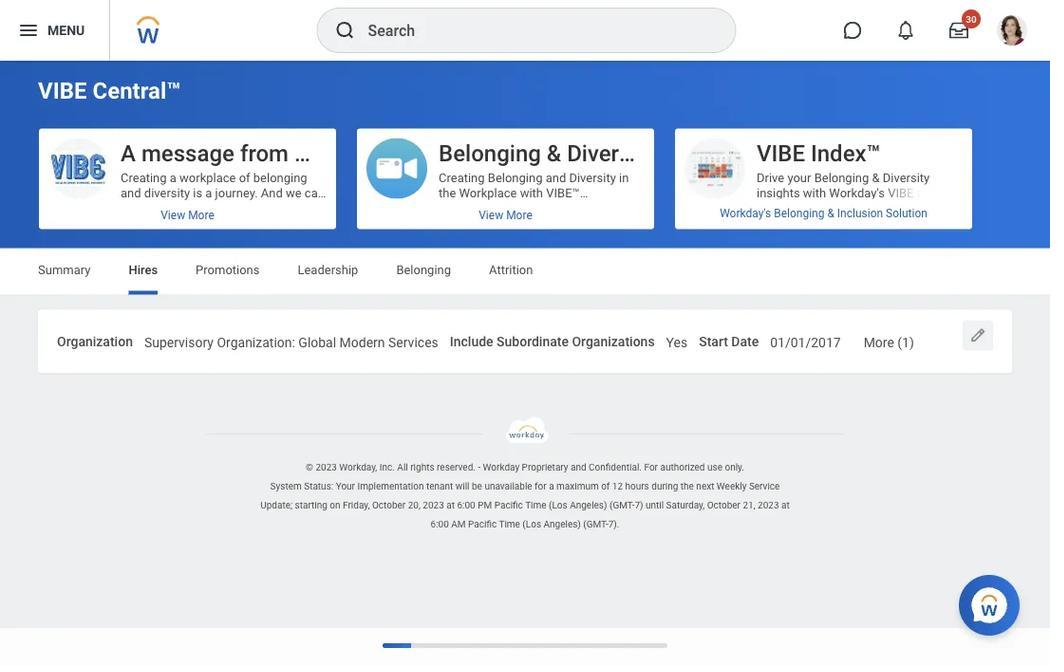 Task type: locate. For each thing, give the bounding box(es) containing it.
start date element
[[770, 322, 841, 357]]

0 vertical spatial for
[[535, 481, 547, 492]]

1 vertical spatial webinar
[[477, 474, 522, 488]]

1 with from the left
[[520, 186, 543, 200]]

focus
[[757, 231, 790, 245]]

1 vertical spatial vibe
[[757, 140, 805, 167]]

2 vertical spatial vibe
[[888, 186, 914, 200]]

0 vertical spatial (gmt-
[[610, 500, 635, 511]]

& inside drive your belonging & diversity insights with workday's vibe index™
[[872, 170, 880, 185]]

creating
[[439, 170, 485, 185]]

weekly
[[717, 481, 747, 492]]

0 vertical spatial workday's
[[829, 186, 885, 200]]

workday up "unavailable"
[[483, 462, 520, 473]]

(gmt-
[[610, 500, 635, 511], [583, 519, 608, 530]]

the inside creating belonging and diversity in the workplace with vibe™
[[439, 186, 456, 200]]

workday down "unavailable"
[[494, 504, 542, 519]]

with down your
[[803, 186, 826, 200]]

0 vertical spatial &
[[872, 170, 880, 185]]

0 vertical spatial and
[[546, 170, 566, 185]]

be
[[472, 481, 482, 492]]

belonging down the relative at the right of the page
[[793, 231, 848, 245]]

pacific down "unavailable"
[[495, 500, 523, 511]]

watch webinar down -
[[439, 474, 522, 488]]

subordinate
[[497, 334, 569, 349]]

0 vertical spatial watch
[[439, 307, 474, 321]]

2 october from the left
[[707, 500, 741, 511]]

1 vertical spatial watch
[[439, 474, 474, 488]]

at down be
[[480, 504, 491, 519]]

0 vertical spatial to
[[929, 216, 940, 230]]

diversity left the in
[[569, 170, 616, 185]]

on inside coming together on the path to equality
[[536, 337, 550, 352]]

vibe for vibe index™
[[757, 140, 805, 167]]

2 with from the left
[[803, 186, 826, 200]]

0 vertical spatial workday
[[483, 462, 520, 473]]

footer
[[0, 417, 1050, 534]]

on
[[536, 337, 550, 352], [330, 500, 341, 511]]

webinar
[[477, 307, 522, 321], [477, 474, 522, 488]]

solution
[[886, 207, 928, 220]]

1 vertical spatial pacific
[[468, 519, 497, 530]]

pacific
[[495, 500, 523, 511], [468, 519, 497, 530]]

webinar up together
[[477, 307, 522, 321]]

1 horizontal spatial index™
[[917, 186, 955, 200]]

2 horizontal spatial the
[[681, 481, 694, 492]]

with inside drive your belonging & diversity insights with workday's vibe index™
[[803, 186, 826, 200]]

index™ up drive your belonging & diversity insights with workday's vibe index™
[[811, 140, 881, 167]]

0 horizontal spatial on
[[330, 500, 341, 511]]

1 vertical spatial watch webinar
[[439, 474, 522, 488]]

1 vertical spatial 6:00
[[431, 519, 449, 530]]

2023 right the 20,
[[423, 500, 444, 511]]

1 horizontal spatial vibe
[[757, 140, 805, 167]]

and inside © 2023 workday, inc. all rights reserved. - workday proprietary and confidential. for authorized use only. system status: your implementation tenant will be unavailable for a maximum of 12 hours during the next weekly service update; starting on friday, october 20, 2023 at 6:00 pm pacific time (los angeles) (gmt-7) until saturday, october 21, 2023 at 6:00 am pacific time (los angeles) (gmt-7).
[[571, 462, 587, 473]]

workday inside main content
[[494, 504, 542, 519]]

(gmt- down 12
[[610, 500, 635, 511]]

vibe down menu
[[38, 77, 87, 104]]

authorized
[[660, 462, 705, 473]]

date
[[732, 334, 759, 349]]

2023 right the 21, on the right bottom of page
[[758, 500, 779, 511]]

october down implementation
[[372, 500, 406, 511]]

implementation
[[358, 481, 424, 492]]

belonging inside creating belonging and diversity in the workplace with vibe™
[[488, 170, 543, 185]]

tab list
[[19, 249, 1031, 295]]

with inside creating belonging and diversity in the workplace with vibe™
[[520, 186, 543, 200]]

uniting at workday for social justice
[[439, 504, 640, 519]]

inc.
[[380, 462, 395, 473]]

(los down uniting at workday for social justice
[[523, 519, 541, 530]]

belonging up services
[[396, 263, 451, 277]]

index™ up 'solution'
[[917, 186, 955, 200]]

webinar down -
[[477, 474, 522, 488]]

at
[[447, 500, 455, 511], [782, 500, 790, 511], [480, 504, 491, 519]]

0 horizontal spatial time
[[499, 519, 520, 530]]

0 vertical spatial index™
[[811, 140, 881, 167]]

time
[[525, 500, 547, 511], [499, 519, 520, 530]]

october down weekly
[[707, 500, 741, 511]]

organization:
[[217, 335, 295, 350]]

pacific down "pm"
[[468, 519, 497, 530]]

with left vibe™
[[520, 186, 543, 200]]

0 vertical spatial (los
[[549, 500, 568, 511]]

angeles) down social
[[544, 519, 581, 530]]

unavailable
[[485, 481, 532, 492]]

1 vertical spatial &
[[828, 207, 835, 220]]

1 vertical spatial time
[[499, 519, 520, 530]]

and
[[546, 170, 566, 185], [571, 462, 587, 473]]

0 vertical spatial vibe
[[38, 77, 87, 104]]

and up vibe™
[[546, 170, 566, 185]]

the inside © 2023 workday, inc. all rights reserved. - workday proprietary and confidential. for authorized use only. system status: your implementation tenant will be unavailable for a maximum of 12 hours during the next weekly service update; starting on friday, october 20, 2023 at 6:00 pm pacific time (los angeles) (gmt-7) until saturday, october 21, 2023 at 6:00 am pacific time (los angeles) (gmt-7).
[[681, 481, 694, 492]]

& left inclusion
[[828, 207, 835, 220]]

2 vertical spatial &
[[851, 231, 859, 245]]

vibe
[[38, 77, 87, 104], [757, 140, 805, 167], [888, 186, 914, 200]]

the down creating
[[439, 186, 456, 200]]

on left friday,
[[330, 500, 341, 511]]

&
[[872, 170, 880, 185], [828, 207, 835, 220], [851, 231, 859, 245]]

1 vertical spatial (los
[[523, 519, 541, 530]]

index™
[[811, 140, 881, 167], [917, 186, 955, 200]]

belonging up workplace
[[488, 170, 543, 185]]

2023
[[316, 462, 337, 473], [423, 500, 444, 511], [758, 500, 779, 511]]

0 vertical spatial on
[[536, 337, 550, 352]]

menu
[[47, 22, 85, 38]]

0 horizontal spatial 6:00
[[431, 519, 449, 530]]

© 2023 workday, inc. all rights reserved. - workday proprietary and confidential. for authorized use only. system status: your implementation tenant will be unavailable for a maximum of 12 hours during the next weekly service update; starting on friday, october 20, 2023 at 6:00 pm pacific time (los angeles) (gmt-7) until saturday, october 21, 2023 at 6:00 am pacific time (los angeles) (gmt-7).
[[260, 462, 790, 530]]

-
[[478, 462, 481, 473]]

watch webinar up the include
[[439, 307, 522, 321]]

to
[[929, 216, 940, 230], [602, 337, 613, 352]]

1 vertical spatial index™
[[917, 186, 955, 200]]

and up the maximum
[[571, 462, 587, 473]]

1 horizontal spatial workday's
[[829, 186, 885, 200]]

drive
[[757, 170, 785, 185]]

7)
[[635, 500, 643, 511]]

1 horizontal spatial on
[[536, 337, 550, 352]]

time down "unavailable"
[[525, 500, 547, 511]]

for left the a
[[535, 481, 547, 492]]

diversity up 'solution'
[[883, 170, 930, 185]]

0 vertical spatial watch webinar
[[439, 307, 522, 321]]

1 horizontal spatial the
[[553, 337, 570, 352]]

(gmt- down social
[[583, 519, 608, 530]]

©
[[306, 462, 313, 473]]

the inside coming together on the path to equality
[[553, 337, 570, 352]]

1 horizontal spatial and
[[571, 462, 587, 473]]

justice
[[600, 504, 640, 519]]

more
[[864, 335, 894, 350]]

0 vertical spatial angeles)
[[570, 500, 607, 511]]

0 horizontal spatial (gmt-
[[583, 519, 608, 530]]

pm
[[478, 500, 492, 511]]

october
[[372, 500, 406, 511], [707, 500, 741, 511]]

time down uniting at workday for social justice
[[499, 519, 520, 530]]

the left path
[[553, 337, 570, 352]]

workday,
[[339, 462, 377, 473]]

supervisory
[[144, 335, 214, 350]]

the left next on the bottom of page
[[681, 481, 694, 492]]

vibe up drive
[[757, 140, 805, 167]]

& inside measure relative performance to focus belonging & diversity efforts
[[851, 231, 859, 245]]

angeles) down the maximum
[[570, 500, 607, 511]]

tenant
[[426, 481, 453, 492]]

1 vertical spatial workday's
[[720, 207, 771, 220]]

for
[[644, 462, 658, 473]]

& up inclusion
[[872, 170, 880, 185]]

0 horizontal spatial and
[[546, 170, 566, 185]]

0 horizontal spatial to
[[602, 337, 613, 352]]

1 vertical spatial the
[[553, 337, 570, 352]]

belonging
[[488, 170, 543, 185], [814, 170, 869, 185], [774, 207, 825, 220], [793, 231, 848, 245], [396, 263, 451, 277]]

0 horizontal spatial the
[[439, 186, 456, 200]]

2 webinar from the top
[[477, 474, 522, 488]]

workday's inside drive your belonging & diversity insights with workday's vibe index™
[[829, 186, 885, 200]]

services
[[388, 335, 439, 350]]

1 horizontal spatial with
[[803, 186, 826, 200]]

0 horizontal spatial (los
[[523, 519, 541, 530]]

justify image
[[17, 19, 40, 42]]

(los down the a
[[549, 500, 568, 511]]

0 horizontal spatial october
[[372, 500, 406, 511]]

at up am
[[447, 500, 455, 511]]

for
[[535, 481, 547, 492], [545, 504, 560, 519]]

at right the 21, on the right bottom of page
[[782, 500, 790, 511]]

vibe inside drive your belonging & diversity insights with workday's vibe index™
[[888, 186, 914, 200]]

0 horizontal spatial 2023
[[316, 462, 337, 473]]

2 horizontal spatial &
[[872, 170, 880, 185]]

2 horizontal spatial vibe
[[888, 186, 914, 200]]

coming
[[439, 337, 481, 352]]

1 horizontal spatial (los
[[549, 500, 568, 511]]

6:00 left am
[[431, 519, 449, 530]]

tab list containing summary
[[19, 249, 1031, 295]]

search image
[[334, 19, 357, 42]]

belonging down the vibe index™
[[814, 170, 869, 185]]

with
[[520, 186, 543, 200], [803, 186, 826, 200]]

1 horizontal spatial to
[[929, 216, 940, 230]]

watch up coming at the left bottom of the page
[[439, 307, 474, 321]]

main content containing vibe central™
[[0, 61, 1050, 519]]

relative
[[808, 216, 851, 230]]

belonging down insights
[[774, 207, 825, 220]]

to right path
[[602, 337, 613, 352]]

service
[[749, 481, 780, 492]]

1 vertical spatial on
[[330, 500, 341, 511]]

workday
[[483, 462, 520, 473], [494, 504, 542, 519]]

vibe up 'solution'
[[888, 186, 914, 200]]

0 horizontal spatial vibe
[[38, 77, 87, 104]]

1 vertical spatial to
[[602, 337, 613, 352]]

main content
[[0, 61, 1050, 519]]

vibe for vibe central™
[[38, 77, 87, 104]]

of
[[601, 481, 610, 492]]

7).
[[608, 519, 620, 530]]

1 horizontal spatial at
[[480, 504, 491, 519]]

6:00 left "pm"
[[457, 500, 476, 511]]

2 vertical spatial the
[[681, 481, 694, 492]]

for down the a
[[545, 504, 560, 519]]

equality
[[439, 353, 482, 367]]

2023 right ©
[[316, 462, 337, 473]]

menu button
[[0, 0, 109, 61]]

1 horizontal spatial time
[[525, 500, 547, 511]]

1 watch webinar from the top
[[439, 307, 522, 321]]

1 horizontal spatial october
[[707, 500, 741, 511]]

on right together
[[536, 337, 550, 352]]

0 vertical spatial 6:00
[[457, 500, 476, 511]]

0 horizontal spatial &
[[828, 207, 835, 220]]

watch down reserved.
[[439, 474, 474, 488]]

diversity inside drive your belonging & diversity insights with workday's vibe index™
[[883, 170, 930, 185]]

0 vertical spatial webinar
[[477, 307, 522, 321]]

0 vertical spatial the
[[439, 186, 456, 200]]

workday's up focus at the top right of page
[[720, 207, 771, 220]]

to up efforts
[[929, 216, 940, 230]]

(los
[[549, 500, 568, 511], [523, 519, 541, 530]]

profile logan mcneil image
[[997, 15, 1028, 49]]

drive your belonging & diversity insights with workday's vibe index™
[[757, 170, 955, 200]]

in
[[619, 170, 629, 185]]

include subordinate organizations element
[[666, 322, 688, 357]]

and inside creating belonging and diversity in the workplace with vibe™
[[546, 170, 566, 185]]

the
[[439, 186, 456, 200], [553, 337, 570, 352], [681, 481, 694, 492]]

0 horizontal spatial with
[[520, 186, 543, 200]]

system
[[270, 481, 302, 492]]

More (1) text field
[[864, 323, 914, 356]]

& down inclusion
[[851, 231, 859, 245]]

together
[[484, 337, 533, 352]]

2 horizontal spatial at
[[782, 500, 790, 511]]

1 vertical spatial and
[[571, 462, 587, 473]]

1 horizontal spatial &
[[851, 231, 859, 245]]

diversity down performance
[[862, 231, 909, 245]]

angeles)
[[570, 500, 607, 511], [544, 519, 581, 530]]

leadership
[[298, 263, 358, 277]]

workday's up inclusion
[[829, 186, 885, 200]]

menu banner
[[0, 0, 1050, 61]]

2 watch from the top
[[439, 474, 474, 488]]

1 vertical spatial workday
[[494, 504, 542, 519]]

global
[[299, 335, 336, 350]]



Task type: vqa. For each thing, say whether or not it's contained in the screenshot.
your in the top of the page
yes



Task type: describe. For each thing, give the bounding box(es) containing it.
organization
[[57, 334, 133, 349]]

1 vertical spatial angeles)
[[544, 519, 581, 530]]

will
[[456, 481, 470, 492]]

reserved.
[[437, 462, 476, 473]]

coming together on the path to equality
[[439, 337, 613, 367]]

diversity inside measure relative performance to focus belonging & diversity efforts
[[862, 231, 909, 245]]

diversity inside creating belonging and diversity in the workplace with vibe™
[[569, 170, 616, 185]]

maximum
[[557, 481, 599, 492]]

01/01/2017
[[770, 335, 841, 350]]

for inside © 2023 workday, inc. all rights reserved. - workday proprietary and confidential. for authorized use only. system status: your implementation tenant will be unavailable for a maximum of 12 hours during the next weekly service update; starting on friday, october 20, 2023 at 6:00 pm pacific time (los angeles) (gmt-7) until saturday, october 21, 2023 at 6:00 am pacific time (los angeles) (gmt-7).
[[535, 481, 547, 492]]

confidential.
[[589, 462, 642, 473]]

inclusion
[[837, 207, 883, 220]]

notifications large image
[[896, 21, 915, 40]]

workday inside © 2023 workday, inc. all rights reserved. - workday proprietary and confidential. for authorized use only. system status: your implementation tenant will be unavailable for a maximum of 12 hours during the next weekly service update; starting on friday, october 20, 2023 at 6:00 pm pacific time (los angeles) (gmt-7) until saturday, october 21, 2023 at 6:00 am pacific time (los angeles) (gmt-7).
[[483, 462, 520, 473]]

0 horizontal spatial index™
[[811, 140, 881, 167]]

edit image
[[969, 326, 988, 345]]

hours
[[625, 481, 649, 492]]

1 vertical spatial for
[[545, 504, 560, 519]]

on inside © 2023 workday, inc. all rights reserved. - workday proprietary and confidential. for authorized use only. system status: your implementation tenant will be unavailable for a maximum of 12 hours during the next weekly service update; starting on friday, october 20, 2023 at 6:00 pm pacific time (los angeles) (gmt-7) until saturday, october 21, 2023 at 6:00 am pacific time (los angeles) (gmt-7).
[[330, 500, 341, 511]]

your
[[336, 481, 355, 492]]

start
[[699, 334, 728, 349]]

insights
[[757, 186, 800, 200]]

creating belonging and diversity in the workplace with vibe™
[[439, 170, 629, 200]]

belonging inside 'tab list'
[[396, 263, 451, 277]]

belonging inside measure relative performance to focus belonging & diversity efforts
[[793, 231, 848, 245]]

update;
[[260, 500, 293, 511]]

yes
[[666, 335, 688, 350]]

0 vertical spatial time
[[525, 500, 547, 511]]

1 webinar from the top
[[477, 307, 522, 321]]

saturday,
[[666, 500, 705, 511]]

12
[[612, 481, 623, 492]]

1 horizontal spatial 2023
[[423, 500, 444, 511]]

1 october from the left
[[372, 500, 406, 511]]

uniting
[[439, 504, 477, 519]]

2 horizontal spatial 2023
[[758, 500, 779, 511]]

vibe™
[[546, 186, 580, 200]]

performance
[[854, 216, 926, 230]]

summary
[[38, 263, 91, 277]]

status:
[[304, 481, 334, 492]]

Supervisory Organization: Global Modern Services text field
[[144, 323, 439, 356]]

1 horizontal spatial (gmt-
[[610, 500, 635, 511]]

organizations
[[572, 334, 655, 349]]

Yes text field
[[666, 323, 688, 356]]

organization element
[[144, 322, 439, 357]]

am
[[451, 519, 466, 530]]

21,
[[743, 500, 756, 511]]

starting
[[295, 500, 328, 511]]

to inside measure relative performance to focus belonging & diversity efforts
[[929, 216, 940, 230]]

belonging inside drive your belonging & diversity insights with workday's vibe index™
[[814, 170, 869, 185]]

workday assistant region
[[959, 568, 1028, 636]]

next
[[696, 481, 715, 492]]

measure
[[757, 216, 805, 230]]

index™ inside drive your belonging & diversity insights with workday's vibe index™
[[917, 186, 955, 200]]

only.
[[725, 462, 744, 473]]

friday,
[[343, 500, 370, 511]]

central™
[[93, 77, 181, 104]]

supervisory organization: global modern services
[[144, 335, 439, 350]]

attrition
[[489, 263, 533, 277]]

Search Workday  search field
[[368, 9, 697, 51]]

more (1)
[[864, 335, 914, 350]]

promotions
[[196, 263, 260, 277]]

1 watch from the top
[[439, 307, 474, 321]]

workday's belonging & inclusion solution
[[720, 207, 928, 220]]

0 horizontal spatial at
[[447, 500, 455, 511]]

path
[[573, 337, 599, 352]]

30
[[966, 13, 977, 25]]

proprietary
[[522, 462, 568, 473]]

start date
[[699, 334, 759, 349]]

2 watch webinar from the top
[[439, 474, 522, 488]]

a
[[549, 481, 554, 492]]

inbox large image
[[950, 21, 969, 40]]

30 button
[[938, 9, 981, 51]]

workplace
[[459, 186, 517, 200]]

include
[[450, 334, 493, 349]]

modern
[[340, 335, 385, 350]]

until
[[646, 500, 664, 511]]

efforts
[[912, 231, 949, 245]]

workday's belonging & inclusion solution link
[[675, 199, 972, 228]]

1 horizontal spatial 6:00
[[457, 500, 476, 511]]

rights
[[410, 462, 435, 473]]

during
[[652, 481, 678, 492]]

social
[[563, 504, 597, 519]]

to inside coming together on the path to equality
[[602, 337, 613, 352]]

vibe index™
[[757, 140, 881, 167]]

1 vertical spatial (gmt-
[[583, 519, 608, 530]]

20,
[[408, 500, 421, 511]]

01/01/2017 text field
[[770, 323, 841, 356]]

measure relative performance to focus belonging & diversity efforts
[[757, 216, 949, 245]]

all
[[397, 462, 408, 473]]

0 vertical spatial pacific
[[495, 500, 523, 511]]

& inside workday's belonging & inclusion solution link
[[828, 207, 835, 220]]

include subordinate organizations
[[450, 334, 655, 349]]

vibe central™
[[38, 77, 181, 104]]

belonging inside workday's belonging & inclusion solution link
[[774, 207, 825, 220]]

hires
[[129, 263, 158, 277]]

footer containing © 2023 workday, inc. all rights reserved. - workday proprietary and confidential. for authorized use only. system status: your implementation tenant will be unavailable for a maximum of 12 hours during the next weekly service update; starting on friday, october 20, 2023 at 6:00 pm pacific time (los angeles) (gmt-7) until saturday, october 21, 2023 at 6:00 am pacific time (los angeles) (gmt-7).
[[0, 417, 1050, 534]]

your
[[788, 170, 811, 185]]

(1)
[[898, 335, 914, 350]]

use
[[707, 462, 723, 473]]

0 horizontal spatial workday's
[[720, 207, 771, 220]]



